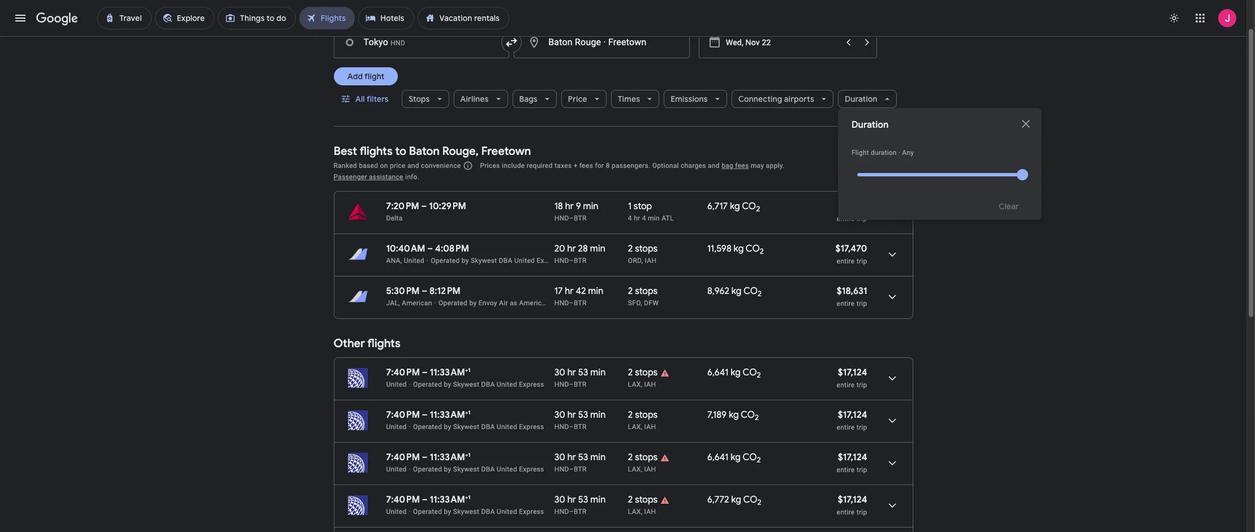 Task type: locate. For each thing, give the bounding box(es) containing it.
1 horizontal spatial and
[[708, 162, 720, 170]]

1 vertical spatial flight details. leaves haneda airport at 7:40 pm on wednesday, november 22 and arrives at baton rouge metropolitan airport at 11:33 am on thursday, november 23. image
[[879, 492, 906, 519]]

2 right 6,717 on the top of page
[[756, 204, 760, 214]]

 image for 7:40 pm text field corresponding to the layover (1 of 2) is a 2 hr 35 min layover at los angeles international airport in los angeles. layover (2 of 2) is a 13 hr 57 min overnight layover at george bush intercontinental airport in houston. element
[[409, 381, 411, 389]]

3 trip from the top
[[857, 300, 867, 308]]

flight
[[852, 149, 869, 157]]

4 leaves haneda airport at 7:40 pm on wednesday, november 22 and arrives at baton rouge metropolitan airport at 11:33 am on thursday, november 23. element from the top
[[386, 494, 471, 506]]

0 vertical spatial  image
[[409, 381, 411, 389]]

include
[[502, 162, 525, 170]]

, up 2 stops lax , iah
[[641, 381, 642, 389]]

main menu image
[[14, 11, 27, 25]]

leaves haneda airport at 7:40 pm on wednesday, november 22 and arrives at baton rouge metropolitan airport at 11:33 am on thursday, november 23. element for  image corresponding to 7:40 pm text field corresponding to the layover (1 of 2) is a 2 hr 35 min layover at los angeles international airport in los angeles. layover (2 of 2) is a 13 hr 57 min overnight layover at george bush intercontinental airport in houston. element
[[386, 367, 471, 379]]

4 $17,124 from the top
[[838, 495, 867, 506]]

 image for the layover (1 of 2) is a 6 hr 42 min layover at los angeles international airport in los angeles. layover (2 of 2) is a 9 hr 50 min overnight layover at george bush intercontinental airport in houston. element 7:40 pm text field
[[409, 466, 411, 474]]

skywest for the leaves haneda airport at 10:40 am on wednesday, november 22 and arrives at baton rouge metropolitan airport at 4:08 pm on wednesday, november 22. "element"
[[471, 257, 497, 265]]

hr for total duration 17 hr 42 min. element
[[565, 286, 574, 297]]

ranked based on price and convenience
[[334, 162, 461, 170]]

1  image from the top
[[409, 381, 411, 389]]

lax for total duration 30 hr 53 min. element for layover (1 of 2) is a 5 hr 4 min layover at los angeles international airport in los angeles. layover (2 of 2) is a 11 hr 28 min overnight layover at george bush intercontinental airport in houston. "element"
[[628, 508, 641, 516]]

0 vertical spatial  image
[[427, 257, 429, 265]]

lax , iah for total duration 30 hr 53 min. element for layover (1 of 2) is a 5 hr 4 min layover at los angeles international airport in los angeles. layover (2 of 2) is a 11 hr 28 min overnight layover at george bush intercontinental airport in houston. "element"
[[628, 508, 656, 516]]

flights right the other
[[367, 337, 401, 351]]

2 leaves haneda airport at 7:40 pm on wednesday, november 22 and arrives at baton rouge metropolitan airport at 11:33 am on thursday, november 23. element from the top
[[386, 409, 471, 421]]

1 11:33 am from the top
[[430, 367, 465, 379]]

7:40 pm
[[386, 367, 420, 379], [386, 410, 420, 421], [386, 452, 420, 463], [386, 495, 420, 506]]

17124 us dollars text field down $17,124 text box
[[838, 495, 867, 506]]

1 vertical spatial arrival time: 11:33 am on  thursday, november 23. text field
[[430, 452, 471, 463]]

skywest for  image for the layover (1 of 2) is a 6 hr 42 min layover at los angeles international airport in los angeles. layover (2 of 2) is a 9 hr 50 min overnight layover at george bush intercontinental airport in houston. element 7:40 pm text field leaves haneda airport at 7:40 pm on wednesday, november 22 and arrives at baton rouge metropolitan airport at 11:33 am on thursday, november 23. element
[[453, 466, 479, 474]]

1 vertical spatial flight details. leaves haneda airport at 7:40 pm on wednesday, november 22 and arrives at baton rouge metropolitan airport at 11:33 am on thursday, november 23. image
[[879, 407, 906, 435]]

1 vertical spatial 8
[[606, 162, 610, 170]]

$17,124 entire trip
[[837, 367, 867, 389], [837, 410, 867, 432], [837, 452, 867, 474], [837, 495, 867, 517]]

 image for departure time: 7:40 pm. text field
[[409, 423, 411, 431]]

1 horizontal spatial fees
[[735, 162, 749, 170]]

lax down the layover (1 of 2) is a 6 hr 42 min layover at los angeles international airport in los angeles. layover (2 of 2) is a 9 hr 50 min overnight layover at george bush intercontinental airport in houston. element
[[628, 508, 641, 516]]

2 stops up layover (1 of 2) is a 5 hr 4 min layover at los angeles international airport in los angeles. layover (2 of 2) is a 11 hr 28 min overnight layover at george bush intercontinental airport in houston. "element"
[[628, 495, 658, 506]]

hnd inside 18 hr 9 min hnd – btr
[[554, 214, 569, 222]]

layover (1 of 1) is a 4 hr 4 min layover at hartsfield-jackson atlanta international airport in atlanta. element
[[628, 214, 702, 223]]

1 horizontal spatial  image
[[427, 257, 429, 265]]

0 vertical spatial 8
[[430, 7, 435, 16]]

iah down the layover (1 of 2) is a 2 hr 35 min layover at los angeles international airport in los angeles. layover (2 of 2) is a 13 hr 57 min overnight layover at george bush intercontinental airport in houston. element
[[644, 423, 656, 431]]

flight details. leaves haneda airport at 7:40 pm on wednesday, november 22 and arrives at baton rouge metropolitan airport at 11:33 am on thursday, november 23. image for 6,772
[[879, 492, 906, 519]]

jal, american
[[386, 299, 432, 307]]

and
[[407, 162, 419, 170], [708, 162, 720, 170]]

freetown
[[608, 37, 647, 48], [481, 144, 531, 158]]

1 fees from the left
[[579, 162, 593, 170]]

2 7:40 pm – 11:33 am + 1 from the top
[[386, 409, 471, 421]]

2 inside the 2 stops sfo , dfw
[[628, 286, 633, 297]]

0 vertical spatial flights
[[360, 144, 393, 158]]

lax down the layover (1 of 2) is a 2 hr 35 min layover at los angeles international airport in los angeles. layover (2 of 2) is a 13 hr 57 min overnight layover at george bush intercontinental airport in houston. element
[[628, 423, 641, 431]]

2 up layover (1 of 2) is a 12 hr 22 min layover at los angeles international airport in los angeles. layover (2 of 2) is a 4 hr 12 min layover at george bush intercontinental airport in houston. element
[[628, 410, 633, 421]]

min inside 18 hr 9 min hnd – btr
[[583, 201, 598, 212]]

all filters
[[355, 94, 388, 104]]

stops
[[635, 243, 658, 255], [635, 286, 658, 297], [635, 367, 658, 379], [635, 410, 658, 421], [635, 452, 658, 463], [635, 495, 658, 506]]

co for layover (1 of 2) is a 12 hr 22 min layover at los angeles international airport in los angeles. layover (2 of 2) is a 4 hr 12 min layover at george bush intercontinental airport in houston. element
[[741, 410, 755, 421]]

skywest for  image corresponding to 7:40 pm text field corresponding to the layover (1 of 2) is a 2 hr 35 min layover at los angeles international airport in los angeles. layover (2 of 2) is a 13 hr 57 min overnight layover at george bush intercontinental airport in houston. element's leaves haneda airport at 7:40 pm on wednesday, november 22 and arrives at baton rouge metropolitan airport at 11:33 am on thursday, november 23. element
[[453, 381, 479, 389]]

btr for the layover (1 of 2) is a 2 hr 35 min layover at los angeles international airport in los angeles. layover (2 of 2) is a 13 hr 57 min overnight layover at george bush intercontinental airport in houston. element
[[574, 381, 587, 389]]

total duration 30 hr 53 min. element
[[554, 367, 628, 380], [554, 410, 628, 423], [554, 452, 628, 465], [554, 495, 628, 508]]

3 lax , iah from the top
[[628, 508, 656, 516]]

kg right the 6,772
[[731, 495, 741, 506]]

baton left rouge
[[548, 37, 573, 48]]

layover (1 of 2) is a 2 hr 35 min layover at los angeles international airport in los angeles. layover (2 of 2) is a 13 hr 57 min overnight layover at george bush intercontinental airport in houston. element
[[628, 380, 702, 389]]

hnd inside 20 hr 28 min hnd – btr
[[554, 257, 569, 265]]

iah up layover (1 of 2) is a 5 hr 4 min layover at los angeles international airport in los angeles. layover (2 of 2) is a 11 hr 28 min overnight layover at george bush intercontinental airport in houston. "element"
[[644, 466, 656, 474]]

co for layover (1 of 1) is a 4 hr 4 min layover at hartsfield-jackson atlanta international airport in atlanta. element
[[742, 201, 756, 212]]

by:
[[884, 160, 895, 170]]

6,641 kg co 2 up 6,772 kg co 2
[[707, 452, 761, 465]]

change appearance image
[[1161, 5, 1188, 32]]

hr inside 17 hr 42 min hnd – btr
[[565, 286, 574, 297]]

optional
[[652, 162, 679, 170]]

close dialog image
[[1019, 117, 1033, 131]]

1 vertical spatial freetown
[[481, 144, 531, 158]]

42
[[576, 286, 586, 297]]

6 hnd from the top
[[554, 466, 569, 474]]

2 53 from the top
[[578, 410, 588, 421]]

4 btr from the top
[[574, 381, 587, 389]]

2 flight details. leaves haneda airport at 7:40 pm on wednesday, november 22 and arrives at baton rouge metropolitan airport at 11:33 am on thursday, november 23. image from the top
[[879, 492, 906, 519]]

7,189 kg co 2
[[707, 410, 759, 423]]

0 vertical spatial flight details. leaves haneda airport at 7:40 pm on wednesday, november 22 and arrives at baton rouge metropolitan airport at 11:33 am on thursday, november 23. image
[[879, 365, 906, 392]]

+
[[574, 162, 578, 170], [465, 367, 468, 374], [465, 409, 468, 416], [465, 452, 468, 459], [465, 494, 468, 501]]

2 stops up the layover (1 of 2) is a 2 hr 35 min layover at los angeles international airport in los angeles. layover (2 of 2) is a 13 hr 57 min overnight layover at george bush intercontinental airport in houston. element
[[628, 367, 658, 379]]

5 entire from the top
[[837, 424, 855, 432]]

2 lax from the top
[[628, 423, 641, 431]]

2 total duration 30 hr 53 min. element from the top
[[554, 410, 628, 423]]

kg down 7,189 kg co 2
[[731, 452, 741, 463]]

0 vertical spatial flight details. leaves haneda airport at 7:40 pm on wednesday, november 22 and arrives at baton rouge metropolitan airport at 11:33 am on thursday, november 23. image
[[879, 450, 906, 477]]

1 for layover (1 of 2) is a 5 hr 4 min layover at los angeles international airport in los angeles. layover (2 of 2) is a 11 hr 28 min overnight layover at george bush intercontinental airport in houston. "element" 7:40 pm text field
[[468, 494, 471, 501]]

– inside 18 hr 9 min hnd – btr
[[569, 214, 574, 222]]

fees right bag
[[735, 162, 749, 170]]

Arrival time: 10:29 PM. text field
[[429, 201, 466, 212]]

1 vertical spatial 2 stops
[[628, 452, 658, 463]]

hnd for layover (1 of 2) is a 12 hr 22 min layover at los angeles international airport in los angeles. layover (2 of 2) is a 4 hr 12 min layover at george bush intercontinental airport in houston. element
[[554, 423, 569, 431]]

stops up the layover (1 of 2) is a 2 hr 35 min layover at los angeles international airport in los angeles. layover (2 of 2) is a 13 hr 57 min overnight layover at george bush intercontinental airport in houston. element
[[635, 367, 658, 379]]

lax , iah inside the layover (1 of 2) is a 6 hr 42 min layover at los angeles international airport in los angeles. layover (2 of 2) is a 9 hr 50 min overnight layover at george bush intercontinental airport in houston. element
[[628, 466, 656, 474]]

2 2 stops from the top
[[628, 452, 658, 463]]

0 vertical spatial arrival time: 11:33 am on  thursday, november 23. text field
[[430, 409, 471, 421]]

operated by skywest dba united express for the layover (1 of 2) is a 6 hr 42 min layover at los angeles international airport in los angeles. layover (2 of 2) is a 9 hr 50 min overnight layover at george bush intercontinental airport in houston. element 7:40 pm text field
[[413, 466, 544, 474]]

0 vertical spatial departure time: 7:40 pm. text field
[[386, 367, 420, 379]]

trip for the layover (1 of 2) is a 6 hr 42 min layover at los angeles international airport in los angeles. layover (2 of 2) is a 9 hr 50 min overnight layover at george bush intercontinental airport in houston. element
[[857, 466, 867, 474]]

ana,
[[386, 257, 402, 265]]

1 30 hr 53 min hnd – btr from the top
[[554, 367, 606, 389]]

by for layover (1 of 2) is a 12 hr 22 min layover at los angeles international airport in los angeles. layover (2 of 2) is a 4 hr 12 min layover at george bush intercontinental airport in houston. element
[[444, 423, 451, 431]]

2 4 from the left
[[642, 214, 646, 222]]

baton rouge · freetown
[[548, 37, 647, 48]]

5 btr from the top
[[574, 423, 587, 431]]

2 stops for the layover (1 of 2) is a 6 hr 42 min layover at los angeles international airport in los angeles. layover (2 of 2) is a 9 hr 50 min overnight layover at george bush intercontinental airport in houston. element
[[628, 452, 658, 463]]

3 30 from the top
[[554, 452, 565, 463]]

5:30 pm – 8:12 pm
[[386, 286, 461, 297]]

kg for layover (1 of 2) is a 2 hr 30 min layover at san francisco international airport in san francisco. layover (2 of 2) is a 59 min layover at dallas/fort worth international airport in dallas. element
[[732, 286, 742, 297]]

main content
[[334, 136, 913, 533]]

, up layover (1 of 2) is a 5 hr 4 min layover at los angeles international airport in los angeles. layover (2 of 2) is a 11 hr 28 min overnight layover at george bush intercontinental airport in houston. "element"
[[641, 466, 642, 474]]

entire for $17,124 text field on the right of page
[[837, 381, 855, 389]]

1 trip from the top
[[857, 215, 867, 223]]

2 up the layover (1 of 2) is a 6 hr 42 min layover at los angeles international airport in los angeles. layover (2 of 2) is a 9 hr 50 min overnight layover at george bush intercontinental airport in houston. element
[[628, 452, 633, 463]]

duration button
[[838, 85, 897, 113]]

2 up ord
[[628, 243, 633, 255]]

1 horizontal spatial ·
[[899, 149, 900, 157]]

fees left for
[[579, 162, 593, 170]]

co inside 6,772 kg co 2
[[743, 495, 757, 506]]

+ for  image associated with departure time: 7:40 pm. text field leaves haneda airport at 7:40 pm on wednesday, november 22 and arrives at baton rouge metropolitan airport at 11:33 am on thursday, november 23. element
[[465, 409, 468, 416]]

flight details. leaves haneda airport at 7:40 pm on wednesday, november 22 and arrives at baton rouge metropolitan airport at 11:33 am on thursday, november 23. image for 6,641
[[879, 365, 906, 392]]

2 hnd from the top
[[554, 257, 569, 265]]

, inside the layover (1 of 2) is a 2 hr 35 min layover at los angeles international airport in los angeles. layover (2 of 2) is a 13 hr 57 min overnight layover at george bush intercontinental airport in houston. element
[[641, 381, 642, 389]]

flights up based at the left top of the page
[[360, 144, 393, 158]]

hr inside 20 hr 28 min hnd – btr
[[567, 243, 576, 255]]

flights
[[360, 144, 393, 158], [367, 337, 401, 351]]

co right 11,598
[[746, 243, 760, 255]]

2 2 stops flight. element from the top
[[628, 286, 658, 299]]

any
[[902, 149, 914, 157]]

kg right 7,189
[[729, 410, 739, 421]]

1 horizontal spatial 4
[[642, 214, 646, 222]]

2 inside "2 stops ord , iah"
[[628, 243, 633, 255]]

on
[[380, 162, 388, 170]]

duration up flight
[[845, 94, 877, 104]]

6 stops from the top
[[635, 495, 658, 506]]

7 entire from the top
[[837, 509, 855, 517]]

btr for layover (1 of 1) is a 4 hr 4 min layover at hartsfield-jackson atlanta international airport in atlanta. element
[[574, 214, 587, 222]]

5 hnd from the top
[[554, 423, 569, 431]]

2 inside 2 stops lax , iah
[[628, 410, 633, 421]]

trip for layover (1 of 2) is a 2 hr 30 min layover at san francisco international airport in san francisco. layover (2 of 2) is a 59 min layover at dallas/fort worth international airport in dallas. element
[[857, 300, 867, 308]]

1 $17,124 entire trip from the top
[[837, 367, 867, 389]]

2 vertical spatial  image
[[409, 508, 411, 516]]

lax inside the layover (1 of 2) is a 6 hr 42 min layover at los angeles international airport in los angeles. layover (2 of 2) is a 9 hr 50 min overnight layover at george bush intercontinental airport in houston. element
[[628, 466, 641, 474]]

1 vertical spatial departure time: 7:40 pm. text field
[[386, 452, 420, 463]]

btr for layover (1 of 2) is a 12 hr 22 min layover at los angeles international airport in los angeles. layover (2 of 2) is a 4 hr 12 min layover at george bush intercontinental airport in houston. element
[[574, 423, 587, 431]]

stops up layover (1 of 2) is a 5 hr 4 min layover at los angeles international airport in los angeles. layover (2 of 2) is a 11 hr 28 min overnight layover at george bush intercontinental airport in houston. "element"
[[635, 495, 658, 506]]

3 7:40 pm – 11:33 am + 1 from the top
[[386, 452, 471, 463]]

skywest for leaves haneda airport at 7:40 pm on wednesday, november 22 and arrives at baton rouge metropolitan airport at 11:33 am on thursday, november 23. element for  icon corresponding to 7:40 pm
[[453, 508, 479, 516]]

6 trip from the top
[[857, 466, 867, 474]]

0 horizontal spatial 8
[[430, 7, 435, 16]]

co right 6,717 on the top of page
[[742, 201, 756, 212]]

flight details. leaves haneda airport at 7:40 pm on wednesday, november 22 and arrives at baton rouge metropolitan airport at 11:33 am on thursday, november 23. image
[[879, 450, 906, 477], [879, 492, 906, 519]]

2 7:40 pm from the top
[[386, 410, 420, 421]]

leaves haneda airport at 7:40 pm on wednesday, november 22 and arrives at baton rouge metropolitan airport at 11:33 am on thursday, november 23. element
[[386, 367, 471, 379], [386, 409, 471, 421], [386, 452, 471, 463], [386, 494, 471, 506]]

learn more about ranking image
[[463, 161, 473, 171]]

hr for 'total duration 18 hr 9 min.' element
[[565, 201, 574, 212]]

2 stops flight. element up 2 stops lax , iah
[[628, 367, 658, 380]]

2 17124 us dollars text field from the top
[[838, 495, 867, 506]]

btr inside 17 hr 42 min hnd – btr
[[574, 299, 587, 307]]

4 entire from the top
[[837, 381, 855, 389]]

lax , iah down the layover (1 of 2) is a 6 hr 42 min layover at los angeles international airport in los angeles. layover (2 of 2) is a 9 hr 50 min overnight layover at george bush intercontinental airport in houston. element
[[628, 508, 656, 516]]

1 vertical spatial 6,641
[[707, 452, 729, 463]]

2 lax , iah from the top
[[628, 466, 656, 474]]

times button
[[611, 85, 659, 113]]

trip for the layover (1 of 2) is a 1 hr 30 min layover at o'hare international airport in chicago. layover (2 of 2) is a 3 hr 6 min layover at george bush intercontinental airport in houston. element on the right
[[857, 257, 867, 265]]

2 stops flight. element up ord
[[628, 243, 658, 256]]

8
[[430, 7, 435, 16], [606, 162, 610, 170]]

Arrival time: 11:33 AM on  Thursday, November 23. text field
[[430, 409, 471, 421], [430, 452, 471, 463]]

 image for 7:40 pm
[[409, 508, 411, 516]]

4 total duration 30 hr 53 min. element from the top
[[554, 495, 628, 508]]

 image for 5:30 pm
[[434, 299, 436, 307]]

co inside 7,189 kg co 2
[[741, 410, 755, 421]]

17124 us dollars text field up $17,124 text box
[[838, 410, 867, 421]]

7:40 pm – 11:33 am + 1 for departure time: 7:40 pm. text field
[[386, 409, 471, 421]]

btr for layover (1 of 2) is a 2 hr 30 min layover at san francisco international airport in san francisco. layover (2 of 2) is a 59 min layover at dallas/fort worth international airport in dallas. element
[[574, 299, 587, 307]]

17
[[554, 286, 563, 297]]

iah down the layover (1 of 2) is a 6 hr 42 min layover at los angeles international airport in los angeles. layover (2 of 2) is a 9 hr 50 min overnight layover at george bush intercontinental airport in houston. element
[[644, 508, 656, 516]]

6,772
[[707, 495, 729, 506]]

1 horizontal spatial 8
[[606, 162, 610, 170]]

1 horizontal spatial baton
[[548, 37, 573, 48]]

1 53 from the top
[[578, 367, 588, 379]]

7:20 pm – 10:29 pm delta
[[386, 201, 466, 222]]

30
[[554, 367, 565, 379], [554, 410, 565, 421], [554, 452, 565, 463], [554, 495, 565, 506]]

1 vertical spatial lax , iah
[[628, 466, 656, 474]]

0 vertical spatial baton
[[548, 37, 573, 48]]

stops up ord
[[635, 243, 658, 255]]

11,598
[[707, 243, 732, 255]]

kg inside 8,962 kg co 2
[[732, 286, 742, 297]]

6 btr from the top
[[574, 466, 587, 474]]

4 lax from the top
[[628, 508, 641, 516]]

0 vertical spatial 17124 us dollars text field
[[838, 410, 867, 421]]

3 30 hr 53 min hnd – btr from the top
[[554, 452, 606, 474]]

min
[[583, 201, 598, 212], [648, 214, 660, 222], [590, 243, 605, 255], [588, 286, 603, 297], [590, 367, 606, 379], [590, 410, 606, 421], [590, 452, 606, 463], [590, 495, 606, 506]]

bag
[[722, 162, 733, 170]]

1 leaves haneda airport at 7:40 pm on wednesday, november 22 and arrives at baton rouge metropolitan airport at 11:33 am on thursday, november 23. element from the top
[[386, 367, 471, 379]]

hnd
[[554, 214, 569, 222], [554, 257, 569, 265], [554, 299, 569, 307], [554, 381, 569, 389], [554, 423, 569, 431], [554, 466, 569, 474], [554, 508, 569, 516]]

· left 'any'
[[899, 149, 900, 157]]

4 hnd from the top
[[554, 381, 569, 389]]

4 53 from the top
[[578, 495, 588, 506]]

leaves haneda airport at 10:40 am on wednesday, november 22 and arrives at baton rouge metropolitan airport at 4:08 pm on wednesday, november 22. element
[[386, 243, 469, 255]]

2 right the 6,772
[[757, 498, 761, 508]]

freetown up 'include'
[[481, 144, 531, 158]]

2 stops flight. element down the layover (1 of 2) is a 2 hr 35 min layover at los angeles international airport in los angeles. layover (2 of 2) is a 13 hr 57 min overnight layover at george bush intercontinental airport in houston. element
[[628, 410, 658, 423]]

5 stops from the top
[[635, 452, 658, 463]]

flight details. leaves haneda airport at 5:30 pm on wednesday, november 22 and arrives at baton rouge metropolitan airport at 8:12 pm on wednesday, november 22. image
[[879, 284, 906, 311]]

1 vertical spatial ·
[[899, 149, 900, 157]]

min inside 20 hr 28 min hnd – btr
[[590, 243, 605, 255]]

2 11:33 am from the top
[[430, 410, 465, 421]]

11:33 am for layover (1 of 2) is a 5 hr 4 min layover at los angeles international airport in los angeles. layover (2 of 2) is a 11 hr 28 min overnight layover at george bush intercontinental airport in houston. "element" 7:40 pm text field
[[430, 495, 465, 506]]

53 for total duration 30 hr 53 min. element corresponding to layover (1 of 2) is a 12 hr 22 min layover at los angeles international airport in los angeles. layover (2 of 2) is a 4 hr 12 min layover at george bush intercontinental airport in houston. element
[[578, 410, 588, 421]]

1 inside 1 stop 4 hr 4 min atl
[[628, 201, 632, 212]]

 image
[[409, 381, 411, 389], [409, 423, 411, 431], [409, 466, 411, 474]]

$18,631
[[837, 286, 867, 297]]

trip inside '$17,470 entire trip'
[[857, 257, 867, 265]]

express for the layover (1 of 2) is a 6 hr 42 min layover at los angeles international airport in los angeles. layover (2 of 2) is a 9 hr 50 min overnight layover at george bush intercontinental airport in houston. element
[[519, 466, 544, 474]]

30 for the layover (1 of 2) is a 6 hr 42 min layover at los angeles international airport in los angeles. layover (2 of 2) is a 9 hr 50 min overnight layover at george bush intercontinental airport in houston. element's total duration 30 hr 53 min. element
[[554, 452, 565, 463]]

$17,124 for $17,124 text field on the right of page
[[838, 367, 867, 379]]

entire
[[837, 215, 855, 223], [837, 257, 855, 265], [837, 300, 855, 308], [837, 381, 855, 389], [837, 424, 855, 432], [837, 466, 855, 474], [837, 509, 855, 517]]

4 stops from the top
[[635, 410, 658, 421]]

trip for layover (1 of 2) is a 5 hr 4 min layover at los angeles international airport in los angeles. layover (2 of 2) is a 11 hr 28 min overnight layover at george bush intercontinental airport in houston. "element"
[[857, 509, 867, 517]]

30 hr 53 min hnd – btr for layover (1 of 2) is a 12 hr 22 min layover at los angeles international airport in los angeles. layover (2 of 2) is a 4 hr 12 min layover at george bush intercontinental airport in houston. element
[[554, 410, 606, 431]]

co
[[742, 201, 756, 212], [746, 243, 760, 255], [744, 286, 758, 297], [743, 367, 757, 379], [741, 410, 755, 421], [743, 452, 757, 463], [743, 495, 757, 506]]

flight
[[364, 71, 384, 81]]

eagle
[[551, 299, 569, 307]]

and right the price
[[407, 162, 419, 170]]

1 $17,124 from the top
[[838, 367, 867, 379]]

baton
[[548, 37, 573, 48], [409, 144, 440, 158]]

hnd for layover (1 of 2) is a 5 hr 4 min layover at los angeles international airport in los angeles. layover (2 of 2) is a 11 hr 28 min overnight layover at george bush intercontinental airport in houston. "element"
[[554, 508, 569, 516]]

kg inside 7,189 kg co 2
[[729, 410, 739, 421]]

lax , iah inside the layover (1 of 2) is a 2 hr 35 min layover at los angeles international airport in los angeles. layover (2 of 2) is a 13 hr 57 min overnight layover at george bush intercontinental airport in houston. element
[[628, 381, 656, 389]]

1 2 stops from the top
[[628, 367, 658, 379]]

1 departure time: 7:40 pm. text field from the top
[[386, 367, 420, 379]]

7:40 pm for  image corresponding to 7:40 pm text field corresponding to the layover (1 of 2) is a 2 hr 35 min layover at los angeles international airport in los angeles. layover (2 of 2) is a 13 hr 57 min overnight layover at george bush intercontinental airport in houston. element
[[386, 367, 420, 379]]

lax , iah up layover (1 of 2) is a 5 hr 4 min layover at los angeles international airport in los angeles. layover (2 of 2) is a 11 hr 28 min overnight layover at george bush intercontinental airport in houston. "element"
[[628, 466, 656, 474]]

6,641 up the 6,772
[[707, 452, 729, 463]]

2 arrival time: 11:33 am on  thursday, november 23. text field from the top
[[430, 494, 471, 506]]

7 trip from the top
[[857, 509, 867, 517]]

,
[[642, 257, 643, 265], [641, 299, 642, 307], [641, 381, 642, 389], [641, 423, 642, 431], [641, 466, 642, 474], [641, 508, 642, 516]]

co right 8,962
[[744, 286, 758, 297]]

prices
[[480, 162, 500, 170]]

2 30 hr 53 min hnd – btr from the top
[[554, 410, 606, 431]]

taxes
[[555, 162, 572, 170]]

0 horizontal spatial 4
[[628, 214, 632, 222]]

swap origin and destination. image
[[505, 36, 518, 49]]

iah for the layover (1 of 2) is a 2 hr 35 min layover at los angeles international airport in los angeles. layover (2 of 2) is a 13 hr 57 min overnight layover at george bush intercontinental airport in houston. element
[[644, 381, 656, 389]]

1 vertical spatial  image
[[434, 299, 436, 307]]

btr for layover (1 of 2) is a 5 hr 4 min layover at los angeles international airport in los angeles. layover (2 of 2) is a 11 hr 28 min overnight layover at george bush intercontinental airport in houston. "element"
[[574, 508, 587, 516]]

trip for layover (1 of 1) is a 4 hr 4 min layover at hartsfield-jackson atlanta international airport in atlanta. element
[[857, 215, 867, 223]]

co down 7,189 kg co 2
[[743, 452, 757, 463]]

co right 7,189
[[741, 410, 755, 421]]

2 vertical spatial lax , iah
[[628, 508, 656, 516]]

kg inside 11,598 kg co 2
[[734, 243, 744, 255]]

· right rouge
[[603, 37, 606, 48]]

6,641 kg co 2 up 7,189 kg co 2
[[707, 367, 761, 380]]

hr inside 18 hr 9 min hnd – btr
[[565, 201, 574, 212]]

1 arrival time: 11:33 am on  thursday, november 23. text field from the top
[[430, 367, 471, 379]]

flights for best
[[360, 144, 393, 158]]

1 vertical spatial 17124 us dollars text field
[[838, 495, 867, 506]]

2  image from the top
[[409, 423, 411, 431]]

and left bag
[[708, 162, 720, 170]]

entire inside '$17,470 entire trip'
[[837, 257, 855, 265]]

1 american from the left
[[402, 299, 432, 307]]

dba for  image corresponding to 7:40 pm text field corresponding to the layover (1 of 2) is a 2 hr 35 min layover at los angeles international airport in los angeles. layover (2 of 2) is a 13 hr 57 min overnight layover at george bush intercontinental airport in houston. element's leaves haneda airport at 7:40 pm on wednesday, november 22 and arrives at baton rouge metropolitan airport at 11:33 am on thursday, november 23. element
[[481, 381, 495, 389]]

iah right ord
[[645, 257, 657, 265]]

7:20 pm
[[386, 201, 419, 212]]

1 stop flight. element
[[628, 201, 652, 214]]

11:33 am
[[430, 367, 465, 379], [430, 410, 465, 421], [430, 452, 465, 463], [430, 495, 465, 506]]

7,189
[[707, 410, 727, 421]]

, inside the 2 stops sfo , dfw
[[641, 299, 642, 307]]

2 departure time: 7:40 pm. text field from the top
[[386, 452, 420, 463]]

4 trip from the top
[[857, 381, 867, 389]]

4 11:33 am from the top
[[430, 495, 465, 506]]

–
[[421, 201, 427, 212], [569, 214, 574, 222], [427, 243, 433, 255], [569, 257, 574, 265], [422, 286, 427, 297], [569, 299, 574, 307], [422, 367, 428, 379], [569, 381, 574, 389], [422, 410, 428, 421], [569, 423, 574, 431], [422, 452, 428, 463], [569, 466, 574, 474], [422, 495, 428, 506], [569, 508, 574, 516]]

american
[[402, 299, 432, 307], [519, 299, 550, 307]]

hr
[[565, 201, 574, 212], [634, 214, 640, 222], [567, 243, 576, 255], [565, 286, 574, 297], [567, 367, 576, 379], [567, 410, 576, 421], [567, 452, 576, 463], [567, 495, 576, 506]]

 image
[[427, 257, 429, 265], [434, 299, 436, 307], [409, 508, 411, 516]]

2 stops flight. element
[[628, 243, 658, 256], [628, 286, 658, 299], [628, 367, 658, 380], [628, 410, 658, 423], [628, 452, 658, 465], [628, 495, 658, 508]]

2 right 7,189
[[755, 413, 759, 423]]

$17,470 entire trip
[[835, 243, 867, 265]]

0 vertical spatial ·
[[603, 37, 606, 48]]

iah for the layover (1 of 2) is a 6 hr 42 min layover at los angeles international airport in los angeles. layover (2 of 2) is a 9 hr 50 min overnight layover at george bush intercontinental airport in houston. element
[[644, 466, 656, 474]]

ana, united
[[386, 257, 424, 265]]

Arrival time: 4:08 PM. text field
[[435, 243, 469, 255]]

3 53 from the top
[[578, 452, 588, 463]]

0 vertical spatial arrival time: 11:33 am on  thursday, november 23. text field
[[430, 367, 471, 379]]

kg
[[730, 201, 740, 212], [734, 243, 744, 255], [732, 286, 742, 297], [731, 367, 741, 379], [729, 410, 739, 421], [731, 452, 741, 463], [731, 495, 741, 506]]

2 stops up the layover (1 of 2) is a 6 hr 42 min layover at los angeles international airport in los angeles. layover (2 of 2) is a 9 hr 50 min overnight layover at george bush intercontinental airport in houston. element
[[628, 452, 658, 463]]

4 7:40 pm from the top
[[386, 495, 420, 506]]

1 and from the left
[[407, 162, 419, 170]]

1 btr from the top
[[574, 214, 587, 222]]

1 6,641 kg co 2 from the top
[[707, 367, 761, 380]]

2 up the layover (1 of 2) is a 2 hr 35 min layover at los angeles international airport in los angeles. layover (2 of 2) is a 13 hr 57 min overnight layover at george bush intercontinental airport in houston. element
[[628, 367, 633, 379]]

btr inside 18 hr 9 min hnd – btr
[[574, 214, 587, 222]]

Departure time: 7:40 PM. text field
[[386, 367, 420, 379], [386, 452, 420, 463], [386, 495, 420, 506]]

, inside layover (1 of 2) is a 5 hr 4 min layover at los angeles international airport in los angeles. layover (2 of 2) is a 11 hr 28 min overnight layover at george bush intercontinental airport in houston. "element"
[[641, 508, 642, 516]]

kg inside 6,772 kg co 2
[[731, 495, 741, 506]]

17124 US dollars text field
[[838, 410, 867, 421], [838, 495, 867, 506]]

min inside 17 hr 42 min hnd – btr
[[588, 286, 603, 297]]

, down the layover (1 of 2) is a 2 hr 35 min layover at los angeles international airport in los angeles. layover (2 of 2) is a 13 hr 57 min overnight layover at george bush intercontinental airport in houston. element
[[641, 423, 642, 431]]

2 flight details. leaves haneda airport at 7:40 pm on wednesday, november 22 and arrives at baton rouge metropolitan airport at 11:33 am on thursday, november 23. image from the top
[[879, 407, 906, 435]]

2 6,641 from the top
[[707, 452, 729, 463]]

2 vertical spatial departure time: 7:40 pm. text field
[[386, 495, 420, 506]]

2 right 11,598
[[760, 247, 764, 256]]

kg right 6,717 on the top of page
[[730, 201, 740, 212]]

2 inside 8,962 kg co 2
[[758, 289, 762, 299]]

0 horizontal spatial baton
[[409, 144, 440, 158]]

0 vertical spatial 6,641
[[707, 367, 729, 379]]

7:40 pm – 11:33 am + 1 for layover (1 of 2) is a 5 hr 4 min layover at los angeles international airport in los angeles. layover (2 of 2) is a 11 hr 28 min overnight layover at george bush intercontinental airport in houston. "element" 7:40 pm text field
[[386, 494, 471, 506]]

1 30 from the top
[[554, 367, 565, 379]]

, left "dfw" at the bottom right of the page
[[641, 299, 642, 307]]

1 7:40 pm from the top
[[386, 367, 420, 379]]

$17,124 entire trip for 6,772 17124 us dollars text field
[[837, 495, 867, 517]]

1 7:40 pm – 11:33 am + 1 from the top
[[386, 367, 471, 379]]

trip inside "$18,631 entire trip"
[[857, 300, 867, 308]]

kg for the layover (1 of 2) is a 2 hr 35 min layover at los angeles international airport in los angeles. layover (2 of 2) is a 13 hr 57 min overnight layover at george bush intercontinental airport in houston. element
[[731, 367, 741, 379]]

lax inside layover (1 of 2) is a 5 hr 4 min layover at los angeles international airport in los angeles. layover (2 of 2) is a 11 hr 28 min overnight layover at george bush intercontinental airport in houston. "element"
[[628, 508, 641, 516]]

entire inside '$7,556 entire trip'
[[837, 215, 855, 223]]

co inside 11,598 kg co 2
[[746, 243, 760, 255]]

1 lax from the top
[[628, 381, 641, 389]]

3 2 stops from the top
[[628, 495, 658, 506]]

2 stops flight. element up sfo
[[628, 286, 658, 299]]

flights for other
[[367, 337, 401, 351]]

$17,124 entire trip for $17,124 text field on the right of page
[[837, 367, 867, 389]]

passenger
[[334, 173, 367, 181]]

lax , iah up 2 stops lax , iah
[[628, 381, 656, 389]]

+ inside prices include required taxes + fees for 8 passengers. optional charges and bag fees may apply. passenger assistance
[[574, 162, 578, 170]]

kg up 7,189 kg co 2
[[731, 367, 741, 379]]

1 for departure time: 7:40 pm. text field
[[468, 409, 471, 416]]

2 inside 6,717 kg co 2
[[756, 204, 760, 214]]

stops up the layover (1 of 2) is a 6 hr 42 min layover at los angeles international airport in los angeles. layover (2 of 2) is a 9 hr 50 min overnight layover at george bush intercontinental airport in houston. element
[[635, 452, 658, 463]]

1 vertical spatial baton
[[409, 144, 440, 158]]

times
[[618, 94, 640, 104]]

lax for total duration 30 hr 53 min. element for the layover (1 of 2) is a 2 hr 35 min layover at los angeles international airport in los angeles. layover (2 of 2) is a 13 hr 57 min overnight layover at george bush intercontinental airport in houston. element
[[628, 381, 641, 389]]

·
[[603, 37, 606, 48], [899, 149, 900, 157]]

6 2 stops flight. element from the top
[[628, 495, 658, 508]]

0 horizontal spatial  image
[[409, 508, 411, 516]]

3  image from the top
[[409, 466, 411, 474]]

0 vertical spatial 6,641 kg co 2
[[707, 367, 761, 380]]

flight details. leaves haneda airport at 7:40 pm on wednesday, november 22 and arrives at baton rouge metropolitan airport at 11:33 am on thursday, november 23. image
[[879, 365, 906, 392], [879, 407, 906, 435]]

0 vertical spatial lax , iah
[[628, 381, 656, 389]]

add flight
[[347, 71, 384, 81]]

leaves haneda airport at 7:40 pm on wednesday, november 22 and arrives at baton rouge metropolitan airport at 11:33 am on thursday, november 23. element for  image associated with departure time: 7:40 pm. text field
[[386, 409, 471, 421]]

iah inside 2 stops lax , iah
[[644, 423, 656, 431]]

0 vertical spatial 2 stops
[[628, 367, 658, 379]]

co up 7,189 kg co 2
[[743, 367, 757, 379]]

1
[[628, 201, 632, 212], [468, 367, 471, 374], [468, 409, 471, 416], [468, 452, 471, 459], [468, 494, 471, 501]]

iah inside the layover (1 of 2) is a 2 hr 35 min layover at los angeles international airport in los angeles. layover (2 of 2) is a 13 hr 57 min overnight layover at george bush intercontinental airport in houston. element
[[644, 381, 656, 389]]

min for the layover (1 of 2) is a 1 hr 30 min layover at o'hare international airport in chicago. layover (2 of 2) is a 3 hr 6 min layover at george bush intercontinental airport in houston. element on the right
[[590, 243, 605, 255]]

hnd for the layover (1 of 2) is a 1 hr 30 min layover at o'hare international airport in chicago. layover (2 of 2) is a 3 hr 6 min layover at george bush intercontinental airport in houston. element on the right
[[554, 257, 569, 265]]

ranked
[[334, 162, 357, 170]]

total duration 30 hr 53 min. element for layover (1 of 2) is a 12 hr 22 min layover at los angeles international airport in los angeles. layover (2 of 2) is a 4 hr 12 min layover at george bush intercontinental airport in houston. element
[[554, 410, 628, 423]]

entire for 6,772 17124 us dollars text field
[[837, 509, 855, 517]]

30 hr 53 min hnd – btr for the layover (1 of 2) is a 2 hr 35 min layover at los angeles international airport in los angeles. layover (2 of 2) is a 13 hr 57 min overnight layover at george bush intercontinental airport in houston. element
[[554, 367, 606, 389]]

iah inside layover (1 of 2) is a 5 hr 4 min layover at los angeles international airport in los angeles. layover (2 of 2) is a 11 hr 28 min overnight layover at george bush intercontinental airport in houston. "element"
[[644, 508, 656, 516]]

2 up 7,189 kg co 2
[[757, 371, 761, 380]]

3 hnd from the top
[[554, 299, 569, 307]]

2 stops flight. element down 2 stops lax , iah
[[628, 452, 658, 465]]

2 right 8,962
[[758, 289, 762, 299]]

0 horizontal spatial ·
[[603, 37, 606, 48]]

co inside 8,962 kg co 2
[[744, 286, 758, 297]]

$17,124 entire trip for $17,124 text box
[[837, 452, 867, 474]]

american right the as
[[519, 299, 550, 307]]

1 stop 4 hr 4 min atl
[[628, 201, 674, 222]]

7 hnd from the top
[[554, 508, 569, 516]]

iah inside the layover (1 of 2) is a 6 hr 42 min layover at los angeles international airport in los angeles. layover (2 of 2) is a 9 hr 50 min overnight layover at george bush intercontinental airport in houston. element
[[644, 466, 656, 474]]

2 stops flight. element down the layover (1 of 2) is a 6 hr 42 min layover at los angeles international airport in los angeles. layover (2 of 2) is a 9 hr 50 min overnight layover at george bush intercontinental airport in houston. element
[[628, 495, 658, 508]]

lax
[[628, 381, 641, 389], [628, 423, 641, 431], [628, 466, 641, 474], [628, 508, 641, 516]]

2 arrival time: 11:33 am on  thursday, november 23. text field from the top
[[430, 452, 471, 463]]

4 30 hr 53 min hnd – btr from the top
[[554, 495, 606, 516]]

stop
[[634, 201, 652, 212]]

hnd inside 17 hr 42 min hnd – btr
[[554, 299, 569, 307]]

1 vertical spatial arrival time: 11:33 am on  thursday, november 23. text field
[[430, 494, 471, 506]]

entire inside "$18,631 entire trip"
[[837, 300, 855, 308]]

6,641 for the layover (1 of 2) is a 2 hr 35 min layover at los angeles international airport in los angeles. layover (2 of 2) is a 13 hr 57 min overnight layover at george bush intercontinental airport in houston. element
[[707, 367, 729, 379]]

0 horizontal spatial american
[[402, 299, 432, 307]]

duration down duration popup button
[[852, 119, 889, 131]]

lax up 2 stops lax , iah
[[628, 381, 641, 389]]

2 $17,124 entire trip from the top
[[837, 410, 867, 432]]

2 vertical spatial 2 stops
[[628, 495, 658, 506]]

1 hnd from the top
[[554, 214, 569, 222]]

1 total duration 30 hr 53 min. element from the top
[[554, 367, 628, 380]]

1 17124 us dollars text field from the top
[[838, 410, 867, 421]]

by
[[462, 257, 469, 265], [469, 299, 477, 307], [444, 381, 451, 389], [444, 423, 451, 431], [444, 466, 451, 474], [444, 508, 451, 516]]

2 up sfo
[[628, 286, 633, 297]]

trip for layover (1 of 2) is a 12 hr 22 min layover at los angeles international airport in los angeles. layover (2 of 2) is a 4 hr 12 min layover at george bush intercontinental airport in houston. element
[[857, 424, 867, 432]]

arrival time: 11:33 am on  thursday, november 23. text field for 6,641
[[430, 367, 471, 379]]

lax , iah
[[628, 381, 656, 389], [628, 466, 656, 474], [628, 508, 656, 516]]

7 btr from the top
[[574, 508, 587, 516]]

6 entire from the top
[[837, 466, 855, 474]]

3 leaves haneda airport at 7:40 pm on wednesday, november 22 and arrives at baton rouge metropolitan airport at 11:33 am on thursday, november 23. element from the top
[[386, 452, 471, 463]]

2 inside 7,189 kg co 2
[[755, 413, 759, 423]]

2 $17,124 from the top
[[838, 410, 867, 421]]

trip inside '$7,556 entire trip'
[[857, 215, 867, 223]]

hr for the total duration 20 hr 28 min. element
[[567, 243, 576, 255]]

baton up convenience
[[409, 144, 440, 158]]

+ for  image corresponding to 7:40 pm text field corresponding to the layover (1 of 2) is a 2 hr 35 min layover at los angeles international airport in los angeles. layover (2 of 2) is a 13 hr 57 min overnight layover at george bush intercontinental airport in houston. element's leaves haneda airport at 7:40 pm on wednesday, november 22 and arrives at baton rouge metropolitan airport at 11:33 am on thursday, november 23. element
[[465, 367, 468, 374]]

17470 US dollars text field
[[835, 243, 867, 255]]

2 horizontal spatial  image
[[434, 299, 436, 307]]

1 horizontal spatial american
[[519, 299, 550, 307]]

3 departure time: 7:40 pm. text field from the top
[[386, 495, 420, 506]]

3 $17,124 entire trip from the top
[[837, 452, 867, 474]]

emissions
[[671, 94, 708, 104]]

emissions button
[[664, 85, 727, 113]]

3 total duration 30 hr 53 min. element from the top
[[554, 452, 628, 465]]

btr inside 20 hr 28 min hnd – btr
[[574, 257, 587, 265]]

3 $17,124 from the top
[[838, 452, 867, 463]]

3 7:40 pm from the top
[[386, 452, 420, 463]]

2 inside 11,598 kg co 2
[[760, 247, 764, 256]]

by for layover (1 of 2) is a 2 hr 30 min layover at san francisco international airport in san francisco. layover (2 of 2) is a 59 min layover at dallas/fort worth international airport in dallas. element
[[469, 299, 477, 307]]

None search field
[[334, 2, 1042, 220]]

hr for total duration 30 hr 53 min. element for the layover (1 of 2) is a 2 hr 35 min layover at los angeles international airport in los angeles. layover (2 of 2) is a 13 hr 57 min overnight layover at george bush intercontinental airport in houston. element
[[567, 367, 576, 379]]

1 vertical spatial  image
[[409, 423, 411, 431]]

for
[[595, 162, 604, 170]]

co for layover (1 of 2) is a 2 hr 30 min layover at san francisco international airport in san francisco. layover (2 of 2) is a 59 min layover at dallas/fort worth international airport in dallas. element
[[744, 286, 758, 297]]

Arrival time: 8:12 PM. text field
[[430, 286, 461, 297]]

, up the 2 stops sfo , dfw
[[642, 257, 643, 265]]

– inside 17 hr 42 min hnd – btr
[[569, 299, 574, 307]]

3 11:33 am from the top
[[430, 452, 465, 463]]

lax down 2 stops lax , iah
[[628, 466, 641, 474]]

freetown right rouge
[[608, 37, 647, 48]]

 image for 10:40 am
[[427, 257, 429, 265]]

0 vertical spatial freetown
[[608, 37, 647, 48]]

4 $17,124 entire trip from the top
[[837, 495, 867, 517]]

– inside '7:20 pm – 10:29 pm delta'
[[421, 201, 427, 212]]

kg inside 6,717 kg co 2
[[730, 201, 740, 212]]

co inside 6,717 kg co 2
[[742, 201, 756, 212]]

lax , iah inside layover (1 of 2) is a 5 hr 4 min layover at los angeles international airport in los angeles. layover (2 of 2) is a 11 hr 28 min overnight layover at george bush intercontinental airport in houston. "element"
[[628, 508, 656, 516]]

flight details. leaves haneda airport at 7:20 pm on wednesday, november 22 and arrives at baton rouge metropolitan airport at 10:29 pm on wednesday, november 22. image
[[879, 199, 906, 226]]

leaves haneda airport at 7:20 pm on wednesday, november 22 and arrives at baton rouge metropolitan airport at 10:29 pm on wednesday, november 22. element
[[386, 201, 466, 212]]

0 horizontal spatial and
[[407, 162, 419, 170]]

None text field
[[334, 27, 509, 58], [514, 27, 690, 58], [334, 27, 509, 58], [514, 27, 690, 58]]

stops up layover (1 of 2) is a 12 hr 22 min layover at los angeles international airport in los angeles. layover (2 of 2) is a 4 hr 12 min layover at george bush intercontinental airport in houston. element
[[635, 410, 658, 421]]

1 horizontal spatial freetown
[[608, 37, 647, 48]]

kg right 11,598
[[734, 243, 744, 255]]

, down the layover (1 of 2) is a 6 hr 42 min layover at los angeles international airport in los angeles. layover (2 of 2) is a 9 hr 50 min overnight layover at george bush intercontinental airport in houston. element
[[641, 508, 642, 516]]

2 stops from the top
[[635, 286, 658, 297]]

1 vertical spatial flights
[[367, 337, 401, 351]]

2 inside 6,772 kg co 2
[[757, 498, 761, 508]]

2 30 from the top
[[554, 410, 565, 421]]

2 vertical spatial  image
[[409, 466, 411, 474]]

co right the 6,772
[[743, 495, 757, 506]]

kg right 8,962
[[732, 286, 742, 297]]

1 vertical spatial 6,641 kg co 2
[[707, 452, 761, 465]]

0 vertical spatial duration
[[845, 94, 877, 104]]

0 horizontal spatial fees
[[579, 162, 593, 170]]

6,641 up 7,189
[[707, 367, 729, 379]]

entire for $17,470 text box
[[837, 257, 855, 265]]

iah up 2 stops lax , iah
[[644, 381, 656, 389]]

Arrival time: 11:33 AM on  Thursday, November 23. text field
[[430, 367, 471, 379], [430, 494, 471, 506]]

stops up "dfw" at the bottom right of the page
[[635, 286, 658, 297]]

layover (1 of 2) is a 6 hr 42 min layover at los angeles international airport in los angeles. layover (2 of 2) is a 9 hr 50 min overnight layover at george bush intercontinental airport in houston. element
[[628, 465, 702, 474]]

lax inside the layover (1 of 2) is a 2 hr 35 min layover at los angeles international airport in los angeles. layover (2 of 2) is a 13 hr 57 min overnight layover at george bush intercontinental airport in houston. element
[[628, 381, 641, 389]]

american down the 5:30 pm – 8:12 pm
[[402, 299, 432, 307]]

2 trip from the top
[[857, 257, 867, 265]]

4 30 from the top
[[554, 495, 565, 506]]



Task type: describe. For each thing, give the bounding box(es) containing it.
2 american from the left
[[519, 299, 550, 307]]

11,598 kg co 2
[[707, 243, 764, 256]]

add
[[347, 71, 363, 81]]

min for layover (1 of 2) is a 2 hr 30 min layover at san francisco international airport in san francisco. layover (2 of 2) is a 59 min layover at dallas/fort worth international airport in dallas. element
[[588, 286, 603, 297]]

7:40 pm – 11:33 am + 1 for the layover (1 of 2) is a 6 hr 42 min layover at los angeles international airport in los angeles. layover (2 of 2) is a 9 hr 50 min overnight layover at george bush intercontinental airport in houston. element 7:40 pm text field
[[386, 452, 471, 463]]

hnd for layover (1 of 2) is a 2 hr 30 min layover at san francisco international airport in san francisco. layover (2 of 2) is a 59 min layover at dallas/fort worth international airport in dallas. element
[[554, 299, 569, 307]]

operated for arrival time: 11:33 am on  thursday, november 23. text box associated with 6,641
[[413, 466, 442, 474]]

co for the layover (1 of 2) is a 1 hr 30 min layover at o'hare international airport in chicago. layover (2 of 2) is a 3 hr 6 min layover at george bush intercontinental airport in houston. element on the right
[[746, 243, 760, 255]]

6,641 for the layover (1 of 2) is a 6 hr 42 min layover at los angeles international airport in los angeles. layover (2 of 2) is a 9 hr 50 min overnight layover at george bush intercontinental airport in houston. element
[[707, 452, 729, 463]]

hnd for layover (1 of 1) is a 4 hr 4 min layover at hartsfield-jackson atlanta international airport in atlanta. element
[[554, 214, 569, 222]]

duration inside popup button
[[845, 94, 877, 104]]

co for the layover (1 of 2) is a 2 hr 35 min layover at los angeles international airport in los angeles. layover (2 of 2) is a 13 hr 57 min overnight layover at george bush intercontinental airport in houston. element
[[743, 367, 757, 379]]

11:33 am for 7:40 pm text field corresponding to the layover (1 of 2) is a 2 hr 35 min layover at los angeles international airport in los angeles. layover (2 of 2) is a 13 hr 57 min overnight layover at george bush intercontinental airport in houston. element
[[430, 367, 465, 379]]

, inside "2 stops ord , iah"
[[642, 257, 643, 265]]

1 4 from the left
[[628, 214, 632, 222]]

5 2 stops flight. element from the top
[[628, 452, 658, 465]]

operated for 4:08 pm text box on the left top of page
[[431, 257, 460, 265]]

$7,556
[[840, 201, 867, 212]]

by for layover (1 of 2) is a 5 hr 4 min layover at los angeles international airport in los angeles. layover (2 of 2) is a 11 hr 28 min overnight layover at george bush intercontinental airport in houston. "element"
[[444, 508, 451, 516]]

may
[[751, 162, 764, 170]]

6,717
[[707, 201, 728, 212]]

leaves haneda airport at 5:30 pm on wednesday, november 22 and arrives at baton rouge metropolitan airport at 8:12 pm on wednesday, november 22. element
[[386, 286, 461, 297]]

1 for the layover (1 of 2) is a 6 hr 42 min layover at los angeles international airport in los angeles. layover (2 of 2) is a 9 hr 50 min overnight layover at george bush intercontinental airport in houston. element 7:40 pm text field
[[468, 452, 471, 459]]

30 hr 53 min hnd – btr for the layover (1 of 2) is a 6 hr 42 min layover at los angeles international airport in los angeles. layover (2 of 2) is a 9 hr 50 min overnight layover at george bush intercontinental airport in houston. element
[[554, 452, 606, 474]]

2 stops for layover (1 of 2) is a 5 hr 4 min layover at los angeles international airport in los angeles. layover (2 of 2) is a 11 hr 28 min overnight layover at george bush intercontinental airport in houston. "element"
[[628, 495, 658, 506]]

stops inside 2 stops lax , iah
[[635, 410, 658, 421]]

rouge,
[[442, 144, 479, 158]]

9
[[576, 201, 581, 212]]

entire for $17,124 text box
[[837, 466, 855, 474]]

5:30 pm
[[386, 286, 420, 297]]

leaves haneda airport at 7:40 pm on wednesday, november 22 and arrives at baton rouge metropolitan airport at 11:33 am on thursday, november 23. element for  image for the layover (1 of 2) is a 6 hr 42 min layover at los angeles international airport in los angeles. layover (2 of 2) is a 9 hr 50 min overnight layover at george bush intercontinental airport in houston. element 7:40 pm text field
[[386, 452, 471, 463]]

arrival time: 11:33 am on  thursday, november 23. text field for 6,641
[[430, 452, 471, 463]]

kg for the layover (1 of 2) is a 6 hr 42 min layover at los angeles international airport in los angeles. layover (2 of 2) is a 9 hr 50 min overnight layover at george bush intercontinental airport in houston. element
[[731, 452, 741, 463]]

6,641 kg co 2 for the layover (1 of 2) is a 2 hr 35 min layover at los angeles international airport in los angeles. layover (2 of 2) is a 13 hr 57 min overnight layover at george bush intercontinental airport in houston. element
[[707, 367, 761, 380]]

convenience
[[421, 162, 461, 170]]

trip for the layover (1 of 2) is a 2 hr 35 min layover at los angeles international airport in los angeles. layover (2 of 2) is a 13 hr 57 min overnight layover at george bush intercontinental airport in houston. element
[[857, 381, 867, 389]]

17 hr 42 min hnd – btr
[[554, 286, 603, 307]]

btr for the layover (1 of 2) is a 6 hr 42 min layover at los angeles international airport in los angeles. layover (2 of 2) is a 9 hr 50 min overnight layover at george bush intercontinental airport in houston. element
[[574, 466, 587, 474]]

layover (1 of 2) is a 12 hr 22 min layover at los angeles international airport in los angeles. layover (2 of 2) is a 4 hr 12 min layover at george bush intercontinental airport in houston. element
[[628, 423, 702, 432]]

passenger assistance button
[[334, 173, 403, 181]]

flight details. leaves haneda airport at 7:40 pm on wednesday, november 22 and arrives at baton rouge metropolitan airport at 11:33 am on thursday, november 23. image for 7,189
[[879, 407, 906, 435]]

4:08 pm
[[435, 243, 469, 255]]

Departure time: 10:40 AM. text field
[[386, 243, 425, 255]]

total duration 18 hr 9 min. element
[[554, 201, 628, 214]]

departure time: 7:40 pm. text field for the layover (1 of 2) is a 2 hr 35 min layover at los angeles international airport in los angeles. layover (2 of 2) is a 13 hr 57 min overnight layover at george bush intercontinental airport in houston. element
[[386, 367, 420, 379]]

total duration 30 hr 53 min. element for layover (1 of 2) is a 5 hr 4 min layover at los angeles international airport in los angeles. layover (2 of 2) is a 11 hr 28 min overnight layover at george bush intercontinental airport in houston. "element"
[[554, 495, 628, 508]]

8 inside popup button
[[430, 7, 435, 16]]

none search field containing duration
[[334, 2, 1042, 220]]

stops inside "2 stops ord , iah"
[[635, 243, 658, 255]]

stops inside the 2 stops sfo , dfw
[[635, 286, 658, 297]]

$18,631 entire trip
[[837, 286, 867, 308]]

lax for the layover (1 of 2) is a 6 hr 42 min layover at los angeles international airport in los angeles. layover (2 of 2) is a 9 hr 50 min overnight layover at george bush intercontinental airport in houston. element's total duration 30 hr 53 min. element
[[628, 466, 641, 474]]

17124 us dollars text field for 7,189
[[838, 410, 867, 421]]

sort by: button
[[861, 155, 913, 175]]

Departure time: 5:30 PM. text field
[[386, 286, 420, 297]]

$17,124 for 17124 us dollars text field related to 7,189
[[838, 410, 867, 421]]

jal,
[[386, 299, 400, 307]]

prices include required taxes + fees for 8 passengers. optional charges and bag fees may apply. passenger assistance
[[334, 162, 785, 181]]

airports
[[784, 94, 814, 104]]

30 hr 53 min hnd – btr for layover (1 of 2) is a 5 hr 4 min layover at los angeles international airport in los angeles. layover (2 of 2) is a 11 hr 28 min overnight layover at george bush intercontinental airport in houston. "element"
[[554, 495, 606, 516]]

airlines
[[460, 94, 489, 104]]

kg for layover (1 of 2) is a 5 hr 4 min layover at los angeles international airport in los angeles. layover (2 of 2) is a 11 hr 28 min overnight layover at george bush intercontinental airport in houston. "element"
[[731, 495, 741, 506]]

11:33 am for the layover (1 of 2) is a 6 hr 42 min layover at los angeles international airport in los angeles. layover (2 of 2) is a 9 hr 50 min overnight layover at george bush intercontinental airport in houston. element 7:40 pm text field
[[430, 452, 465, 463]]

iah inside "2 stops ord , iah"
[[645, 257, 657, 265]]

4 2 stops flight. element from the top
[[628, 410, 658, 423]]

dfw
[[644, 299, 659, 307]]

min inside 1 stop 4 hr 4 min atl
[[648, 214, 660, 222]]

2 stops lax , iah
[[628, 410, 658, 431]]

sort
[[866, 160, 882, 170]]

flight duration · any
[[852, 149, 914, 157]]

, inside the layover (1 of 2) is a 6 hr 42 min layover at los angeles international airport in los angeles. layover (2 of 2) is a 9 hr 50 min overnight layover at george bush intercontinental airport in houston. element
[[641, 466, 642, 474]]

dba for  image for the layover (1 of 2) is a 6 hr 42 min layover at los angeles international airport in los angeles. layover (2 of 2) is a 9 hr 50 min overnight layover at george bush intercontinental airport in houston. element 7:40 pm text field leaves haneda airport at 7:40 pm on wednesday, november 22 and arrives at baton rouge metropolitan airport at 11:33 am on thursday, november 23. element
[[481, 466, 495, 474]]

operated by skywest dba united express for layover (1 of 2) is a 5 hr 4 min layover at los angeles international airport in los angeles. layover (2 of 2) is a 11 hr 28 min overnight layover at george bush intercontinental airport in houston. "element" 7:40 pm text field
[[413, 508, 544, 516]]

2 up 6,772 kg co 2
[[757, 456, 761, 465]]

28
[[578, 243, 588, 255]]

53 for total duration 30 hr 53 min. element for layover (1 of 2) is a 5 hr 4 min layover at los angeles international airport in los angeles. layover (2 of 2) is a 11 hr 28 min overnight layover at george bush intercontinental airport in houston. "element"
[[578, 495, 588, 506]]

1 2 stops flight. element from the top
[[628, 243, 658, 256]]

charges
[[681, 162, 706, 170]]

20
[[554, 243, 565, 255]]

8,962 kg co 2
[[707, 286, 762, 299]]

by for the layover (1 of 2) is a 6 hr 42 min layover at los angeles international airport in los angeles. layover (2 of 2) is a 9 hr 50 min overnight layover at george bush intercontinental airport in houston. element
[[444, 466, 451, 474]]

18 hr 9 min hnd – btr
[[554, 201, 598, 222]]

kg for layover (1 of 1) is a 4 hr 4 min layover at hartsfield-jackson atlanta international airport in atlanta. element
[[730, 201, 740, 212]]

operated by skywest dba united express for 7:40 pm text field corresponding to the layover (1 of 2) is a 2 hr 35 min layover at los angeles international airport in los angeles. layover (2 of 2) is a 13 hr 57 min overnight layover at george bush intercontinental airport in houston. element
[[413, 381, 544, 389]]

lax inside 2 stops lax , iah
[[628, 423, 641, 431]]

min for the layover (1 of 2) is a 2 hr 35 min layover at los angeles international airport in los angeles. layover (2 of 2) is a 13 hr 57 min overnight layover at george bush intercontinental airport in houston. element
[[590, 367, 606, 379]]

8 inside prices include required taxes + fees for 8 passengers. optional charges and bag fees may apply. passenger assistance
[[606, 162, 610, 170]]

min for the layover (1 of 2) is a 6 hr 42 min layover at los angeles international airport in los angeles. layover (2 of 2) is a 9 hr 50 min overnight layover at george bush intercontinental airport in houston. element
[[590, 452, 606, 463]]

iah for layover (1 of 2) is a 5 hr 4 min layover at los angeles international airport in los angeles. layover (2 of 2) is a 11 hr 28 min overnight layover at george bush intercontinental airport in houston. "element"
[[644, 508, 656, 516]]

filters
[[366, 94, 388, 104]]

8,962
[[707, 286, 729, 297]]

7:40 pm for  image for the layover (1 of 2) is a 6 hr 42 min layover at los angeles international airport in los angeles. layover (2 of 2) is a 9 hr 50 min overnight layover at george bush intercontinental airport in houston. element 7:40 pm text field
[[386, 452, 420, 463]]

based
[[359, 162, 378, 170]]

· for rouge
[[603, 37, 606, 48]]

express for layover (1 of 2) is a 5 hr 4 min layover at los angeles international airport in los angeles. layover (2 of 2) is a 11 hr 28 min overnight layover at george bush intercontinental airport in houston. "element"
[[519, 508, 544, 516]]

dba for the leaves haneda airport at 10:40 am on wednesday, november 22 and arrives at baton rouge metropolitan airport at 4:08 pm on wednesday, november 22. "element"
[[499, 257, 513, 265]]

required
[[527, 162, 553, 170]]

other
[[334, 337, 365, 351]]

Departure time: 7:20 PM. text field
[[386, 201, 419, 212]]

delta
[[386, 214, 403, 222]]

$17,124 for $17,124 text box
[[838, 452, 867, 463]]

apply.
[[766, 162, 785, 170]]

total duration 17 hr 42 min. element
[[554, 286, 628, 299]]

sort by:
[[866, 160, 895, 170]]

express for the layover (1 of 2) is a 2 hr 35 min layover at los angeles international airport in los angeles. layover (2 of 2) is a 13 hr 57 min overnight layover at george bush intercontinental airport in houston. element
[[519, 381, 544, 389]]

hnd for the layover (1 of 2) is a 6 hr 42 min layover at los angeles international airport in los angeles. layover (2 of 2) is a 9 hr 50 min overnight layover at george bush intercontinental airport in houston. element
[[554, 466, 569, 474]]

connecting
[[738, 94, 782, 104]]

– inside 20 hr 28 min hnd – btr
[[569, 257, 574, 265]]

30 for total duration 30 hr 53 min. element corresponding to layover (1 of 2) is a 12 hr 22 min layover at los angeles international airport in los angeles. layover (2 of 2) is a 4 hr 12 min layover at george bush intercontinental airport in houston. element
[[554, 410, 565, 421]]

and inside prices include required taxes + fees for 8 passengers. optional charges and bag fees may apply. passenger assistance
[[708, 162, 720, 170]]

flight details. leaves haneda airport at 10:40 am on wednesday, november 22 and arrives at baton rouge metropolitan airport at 4:08 pm on wednesday, november 22. image
[[879, 241, 906, 268]]

entire for 18631 us dollars text field
[[837, 300, 855, 308]]

sfo
[[628, 299, 641, 307]]

18
[[554, 201, 563, 212]]

bags button
[[512, 85, 557, 113]]

, inside 2 stops lax , iah
[[641, 423, 642, 431]]

skywest for  image associated with departure time: 7:40 pm. text field leaves haneda airport at 7:40 pm on wednesday, november 22 and arrives at baton rouge metropolitan airport at 11:33 am on thursday, november 23. element
[[453, 423, 479, 431]]

lax , iah for the layover (1 of 2) is a 6 hr 42 min layover at los angeles international airport in los angeles. layover (2 of 2) is a 9 hr 50 min overnight layover at george bush intercontinental airport in houston. element's total duration 30 hr 53 min. element
[[628, 466, 656, 474]]

btr for the layover (1 of 2) is a 1 hr 30 min layover at o'hare international airport in chicago. layover (2 of 2) is a 3 hr 6 min layover at george bush intercontinental airport in houston. element on the right
[[574, 257, 587, 265]]

departure time: 7:40 pm. text field for the layover (1 of 2) is a 6 hr 42 min layover at los angeles international airport in los angeles. layover (2 of 2) is a 9 hr 50 min overnight layover at george bush intercontinental airport in houston. element
[[386, 452, 420, 463]]

$7,556 entire trip
[[837, 201, 867, 223]]

best flights to baton rouge, freetown
[[334, 144, 531, 158]]

17124 US dollars text field
[[838, 367, 867, 379]]

8 button
[[410, 2, 455, 22]]

2 stops for the layover (1 of 2) is a 2 hr 35 min layover at los angeles international airport in los angeles. layover (2 of 2) is a 13 hr 57 min overnight layover at george bush intercontinental airport in houston. element
[[628, 367, 658, 379]]

all
[[355, 94, 365, 104]]

Departure text field
[[726, 27, 838, 58]]

passengers.
[[612, 162, 650, 170]]

rouge
[[575, 37, 601, 48]]

price button
[[561, 85, 607, 113]]

stops button
[[402, 85, 449, 113]]

$17,470
[[835, 243, 867, 255]]

1 vertical spatial duration
[[852, 119, 889, 131]]

hr for the layover (1 of 2) is a 6 hr 42 min layover at los angeles international airport in los angeles. layover (2 of 2) is a 9 hr 50 min overnight layover at george bush intercontinental airport in houston. element's total duration 30 hr 53 min. element
[[567, 452, 576, 463]]

2 fees from the left
[[735, 162, 749, 170]]

all filters button
[[334, 85, 397, 113]]

2 up layover (1 of 2) is a 5 hr 4 min layover at los angeles international airport in los angeles. layover (2 of 2) is a 11 hr 28 min overnight layover at george bush intercontinental airport in houston. "element"
[[628, 495, 633, 506]]

bag fees button
[[722, 162, 749, 170]]

layover (1 of 2) is a 1 hr 30 min layover at o'hare international airport in chicago. layover (2 of 2) is a 3 hr 6 min layover at george bush intercontinental airport in houston. element
[[628, 256, 702, 265]]

duration
[[871, 149, 897, 157]]

departure time: 7:40 pm. text field for layover (1 of 2) is a 5 hr 4 min layover at los angeles international airport in los angeles. layover (2 of 2) is a 11 hr 28 min overnight layover at george bush intercontinental airport in houston. "element"
[[386, 495, 420, 506]]

assistance
[[369, 173, 403, 181]]

express for layover (1 of 2) is a 12 hr 22 min layover at los angeles international airport in los angeles. layover (2 of 2) is a 4 hr 12 min layover at george bush intercontinental airport in houston. element
[[519, 423, 544, 431]]

kg for the layover (1 of 2) is a 1 hr 30 min layover at o'hare international airport in chicago. layover (2 of 2) is a 3 hr 6 min layover at george bush intercontinental airport in houston. element on the right
[[734, 243, 744, 255]]

17124 US dollars text field
[[838, 452, 867, 463]]

+ for  image for the layover (1 of 2) is a 6 hr 42 min layover at los angeles international airport in los angeles. layover (2 of 2) is a 9 hr 50 min overnight layover at george bush intercontinental airport in houston. element 7:40 pm text field leaves haneda airport at 7:40 pm on wednesday, november 22 and arrives at baton rouge metropolitan airport at 11:33 am on thursday, november 23. element
[[465, 452, 468, 459]]

by for the layover (1 of 2) is a 2 hr 35 min layover at los angeles international airport in los angeles. layover (2 of 2) is a 13 hr 57 min overnight layover at george bush intercontinental airport in houston. element
[[444, 381, 451, 389]]

operated by envoy air as american eagle
[[439, 299, 569, 307]]

10:40 am
[[386, 243, 425, 255]]

hr for total duration 30 hr 53 min. element for layover (1 of 2) is a 5 hr 4 min layover at los angeles international airport in los angeles. layover (2 of 2) is a 11 hr 28 min overnight layover at george bush intercontinental airport in houston. "element"
[[567, 495, 576, 506]]

operated for arrival time: 11:33 am on  thursday, november 23. text box for 7,189
[[413, 423, 442, 431]]

airlines button
[[454, 85, 508, 113]]

stops
[[409, 94, 430, 104]]

dba for  image associated with departure time: 7:40 pm. text field leaves haneda airport at 7:40 pm on wednesday, november 22 and arrives at baton rouge metropolitan airport at 11:33 am on thursday, november 23. element
[[481, 423, 495, 431]]

10:40 am – 4:08 pm
[[386, 243, 469, 255]]

connecting airports
[[738, 94, 814, 104]]

3 stops from the top
[[635, 367, 658, 379]]

layover (1 of 2) is a 2 hr 30 min layover at san francisco international airport in san francisco. layover (2 of 2) is a 59 min layover at dallas/fort worth international airport in dallas. element
[[628, 299, 702, 308]]

operated for 8:12 pm text field
[[439, 299, 468, 307]]

connecting airports button
[[732, 85, 834, 113]]

6,717 kg co 2
[[707, 201, 760, 214]]

arrival time: 11:33 am on  thursday, november 23. text field for 7,189
[[430, 409, 471, 421]]

2 stops sfo , dfw
[[628, 286, 659, 307]]

layover (1 of 2) is a 5 hr 4 min layover at los angeles international airport in los angeles. layover (2 of 2) is a 11 hr 28 min overnight layover at george bush intercontinental airport in houston. element
[[628, 508, 702, 517]]

ord
[[628, 257, 642, 265]]

8:12 pm
[[430, 286, 461, 297]]

hr inside 1 stop 4 hr 4 min atl
[[634, 214, 640, 222]]

other flights
[[334, 337, 401, 351]]

as
[[510, 299, 517, 307]]

18631 US dollars text field
[[837, 286, 867, 297]]

20 hr 28 min hnd – btr
[[554, 243, 605, 265]]

best
[[334, 144, 357, 158]]

min for layover (1 of 2) is a 5 hr 4 min layover at los angeles international airport in los angeles. layover (2 of 2) is a 11 hr 28 min overnight layover at george bush intercontinental airport in houston. "element"
[[590, 495, 606, 506]]

10:29 pm
[[429, 201, 466, 212]]

· for duration
[[899, 149, 900, 157]]

3 2 stops flight. element from the top
[[628, 367, 658, 380]]

price
[[568, 94, 587, 104]]

to
[[395, 144, 406, 158]]

bags
[[519, 94, 538, 104]]

0 horizontal spatial freetown
[[481, 144, 531, 158]]

min for layover (1 of 1) is a 4 hr 4 min layover at hartsfield-jackson atlanta international airport in atlanta. element
[[583, 201, 598, 212]]

total duration 20 hr 28 min. element
[[554, 243, 628, 256]]

$17,124 for 6,772 17124 us dollars text field
[[838, 495, 867, 506]]

53 for the layover (1 of 2) is a 6 hr 42 min layover at los angeles international airport in los angeles. layover (2 of 2) is a 9 hr 50 min overnight layover at george bush intercontinental airport in houston. element's total duration 30 hr 53 min. element
[[578, 452, 588, 463]]

price
[[390, 162, 406, 170]]

Departure time: 7:40 PM. text field
[[386, 410, 420, 421]]

envoy
[[479, 299, 497, 307]]

main content containing best flights to baton rouge, freetown
[[334, 136, 913, 533]]

2 stops ord , iah
[[628, 243, 658, 265]]



Task type: vqa. For each thing, say whether or not it's contained in the screenshot.
Search by image
no



